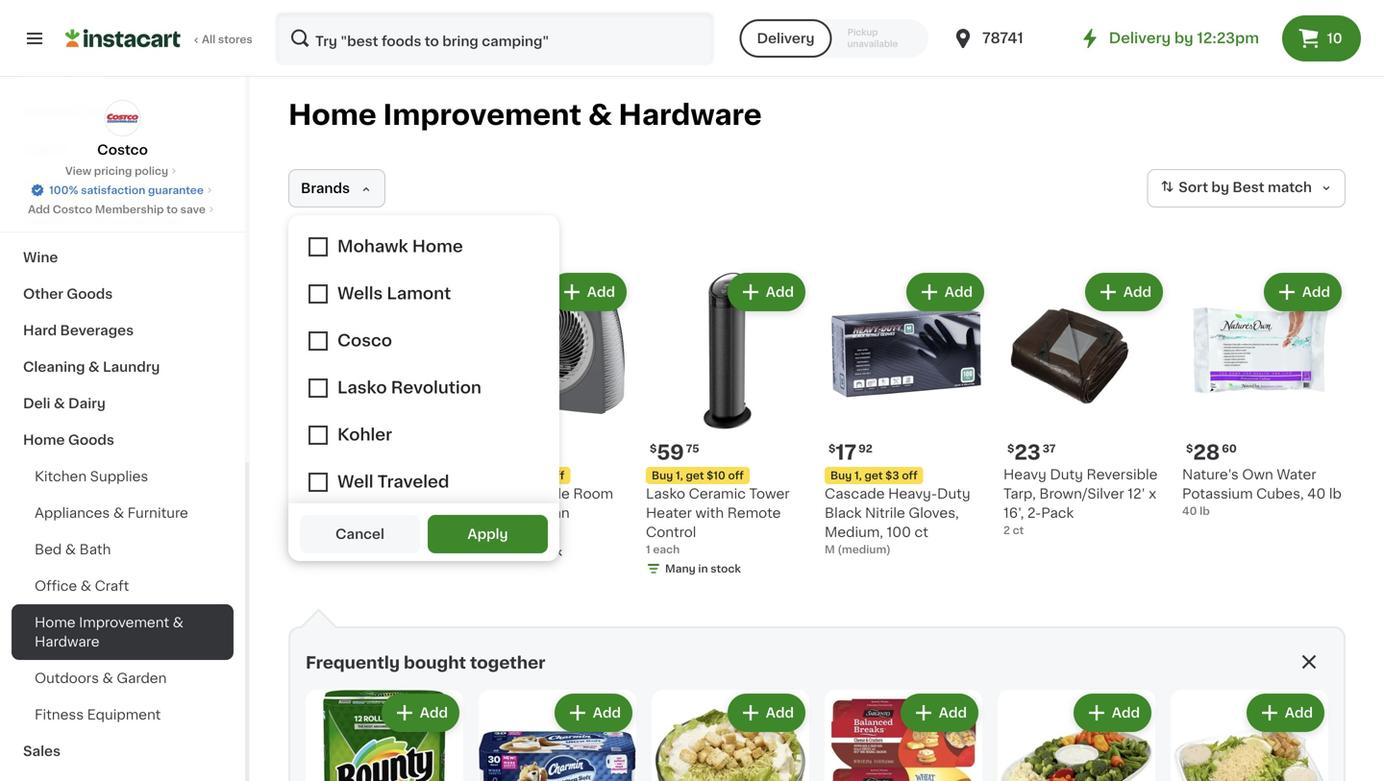 Task type: vqa. For each thing, say whether or not it's contained in the screenshot.
Snacks & Pantry
no



Task type: describe. For each thing, give the bounding box(es) containing it.
other goods
[[23, 287, 113, 301]]

equipment
[[87, 709, 161, 722]]

1, for 59
[[676, 471, 683, 481]]

off for 17
[[902, 471, 918, 481]]

59
[[657, 443, 684, 463]]

brown/silver
[[1040, 487, 1124, 501]]

off for 59
[[728, 471, 744, 481]]

view pricing policy link
[[65, 163, 180, 179]]

kitchen supplies link
[[12, 459, 234, 495]]

home improvement & hardware link
[[12, 605, 234, 660]]

control
[[646, 526, 696, 539]]

(50)
[[538, 528, 561, 538]]

goods for other goods
[[67, 287, 113, 301]]

delivery by 12:23pm
[[1109, 31, 1259, 45]]

appliances & furniture
[[35, 507, 188, 520]]

$10
[[707, 471, 726, 481]]

hard beverages
[[23, 324, 134, 337]]

2
[[1004, 525, 1010, 536]]

garden
[[117, 672, 167, 685]]

cascade heavy-duty black nitrile gloves, medium, 100 ct m (medium)
[[825, 487, 971, 555]]

$ for 59
[[650, 444, 657, 454]]

ct inside cascade heavy-duty black nitrile gloves, medium, 100 ct m (medium)
[[915, 526, 929, 539]]

0 vertical spatial 50
[[427, 487, 445, 501]]

stores
[[218, 34, 253, 45]]

in for vornado whole room heater and fan
[[519, 547, 529, 558]]

culligan care cubes water softener salt, 50 lb 50 lb
[[288, 468, 445, 536]]

goods for home goods
[[68, 434, 114, 447]]

ct inside "heavy duty reversible tarp, brown/silver 12' x 16', 2-pack 2 ct"
[[1013, 525, 1024, 536]]

medium,
[[825, 526, 883, 539]]

many for lasko ceramic tower heater with remote control
[[665, 564, 696, 574]]

best match
[[1233, 181, 1312, 194]]

0 vertical spatial care
[[151, 214, 184, 228]]

$ 28 60
[[1186, 443, 1237, 463]]

product group containing 28
[[1182, 269, 1346, 519]]

wine
[[23, 251, 58, 264]]

& for furniture
[[113, 507, 124, 520]]

32
[[315, 444, 329, 454]]

office
[[35, 580, 77, 593]]

by for sort
[[1212, 181, 1230, 194]]

culligan
[[288, 468, 343, 482]]

remote
[[727, 507, 781, 520]]

fitness equipment
[[35, 709, 161, 722]]

stock for lasko ceramic tower heater with remote control
[[711, 564, 741, 574]]

water inside culligan care cubes water softener salt, 50 lb 50 lb
[[288, 487, 328, 501]]

vornado whole room heater and fan
[[467, 487, 613, 520]]

m
[[825, 545, 835, 555]]

$ for 17
[[829, 444, 836, 454]]

by for delivery
[[1175, 31, 1194, 45]]

sales link
[[12, 734, 234, 770]]

service type group
[[740, 19, 929, 58]]

appliances & furniture link
[[12, 495, 234, 532]]

buy for 17
[[831, 471, 852, 481]]

stock for vornado whole room heater and fan
[[532, 547, 562, 558]]

bed & bath
[[35, 543, 111, 557]]

duty inside "heavy duty reversible tarp, brown/silver 12' x 16', 2-pack 2 ct"
[[1050, 468, 1083, 482]]

add costco membership to save link
[[28, 202, 217, 217]]

beverages
[[60, 324, 134, 337]]

0 vertical spatial home improvement & hardware
[[288, 101, 762, 129]]

view
[[65, 166, 91, 176]]

apply
[[468, 528, 508, 541]]

gloves,
[[909, 507, 959, 520]]

lasko
[[646, 487, 686, 501]]

kitchen supplies
[[35, 470, 148, 484]]

in for lasko ceramic tower heater with remote control
[[698, 564, 708, 574]]

vornado
[[467, 487, 524, 501]]

delivery by 12:23pm link
[[1078, 27, 1259, 50]]

home goods link
[[12, 422, 234, 459]]

0 horizontal spatial home improvement & hardware
[[35, 616, 184, 649]]

sales
[[23, 745, 61, 759]]

10
[[1327, 32, 1343, 45]]

& for craft
[[81, 580, 91, 593]]

hard
[[23, 324, 57, 337]]

delivery for delivery
[[757, 32, 815, 45]]

other
[[23, 287, 63, 301]]

bed & bath link
[[12, 532, 234, 568]]

frequently bought together section
[[288, 609, 1346, 782]]

nature's own water potassium cubes, 40 lb 40 lb
[[1182, 468, 1342, 517]]

bath
[[79, 543, 111, 557]]

delivery for delivery by 12:23pm
[[1109, 31, 1171, 45]]

home goods
[[23, 434, 114, 447]]

1 1, from the left
[[497, 471, 505, 481]]

sort by
[[1179, 181, 1230, 194]]

lb right cubes,
[[1329, 487, 1342, 501]]

other goods link
[[12, 276, 234, 312]]

1 inside lasko ceramic tower heater with remote control 1 each
[[646, 545, 651, 555]]

match
[[1268, 181, 1312, 194]]

1 horizontal spatial hardware
[[619, 101, 762, 129]]

23
[[1015, 443, 1041, 463]]

1 off from the left
[[549, 471, 565, 481]]

together
[[470, 655, 546, 672]]

paper goods
[[23, 178, 113, 191]]

$82.99 element
[[467, 440, 631, 465]]

dairy
[[68, 397, 106, 411]]

improvement inside home improvement & hardware
[[79, 616, 169, 630]]

fan
[[546, 507, 570, 520]]

0 horizontal spatial hardware
[[35, 635, 100, 649]]

delivery button
[[740, 19, 832, 58]]

0 vertical spatial improvement
[[383, 101, 582, 129]]

fitness equipment link
[[12, 697, 234, 734]]

cleaning & laundry
[[23, 361, 160, 374]]

water inside nature's own water potassium cubes, 40 lb 40 lb
[[1277, 468, 1317, 482]]

17
[[836, 443, 857, 463]]

apply button
[[428, 515, 548, 554]]

cider
[[73, 105, 112, 118]]

x
[[1149, 487, 1157, 501]]

frequently bought together
[[306, 655, 546, 672]]

buy 1, get $3 off
[[831, 471, 918, 481]]

$ for 23
[[1008, 444, 1015, 454]]

deli & dairy
[[23, 397, 106, 411]]

1 buy from the left
[[473, 471, 494, 481]]

frequently
[[306, 655, 400, 672]]

health
[[23, 214, 69, 228]]

electronics link
[[12, 57, 234, 93]]

best
[[1233, 181, 1265, 194]]

2-
[[1028, 507, 1041, 520]]

12:23pm
[[1197, 31, 1259, 45]]

pack
[[1041, 507, 1074, 520]]

ceramic
[[689, 487, 746, 501]]

10 button
[[1282, 15, 1361, 62]]

personal
[[87, 214, 148, 228]]

92
[[859, 444, 873, 454]]



Task type: locate. For each thing, give the bounding box(es) containing it.
0 vertical spatial costco
[[97, 143, 148, 157]]

78741 button
[[952, 12, 1067, 65]]

in inside product group
[[698, 564, 708, 574]]

instacart logo image
[[65, 27, 181, 50]]

goods for paper goods
[[67, 178, 113, 191]]

0 horizontal spatial duty
[[937, 487, 971, 501]]

liquor link
[[12, 130, 234, 166]]

0 vertical spatial duty
[[1050, 468, 1083, 482]]

office & craft link
[[12, 568, 234, 605]]

1 horizontal spatial ct
[[915, 526, 929, 539]]

product group containing 17
[[825, 269, 988, 558]]

save
[[180, 204, 206, 215]]

0 vertical spatial by
[[1175, 31, 1194, 45]]

& for laundry
[[88, 361, 100, 374]]

costco up view pricing policy link
[[97, 143, 148, 157]]

heater inside lasko ceramic tower heater with remote control 1 each
[[646, 507, 692, 520]]

ct left "increment quantity of culligan care cubes water softener salt, 50 lb" icon
[[371, 286, 386, 299]]

cancel button
[[300, 515, 420, 554]]

1 vertical spatial goods
[[67, 287, 113, 301]]

& for dairy
[[54, 397, 65, 411]]

cascade
[[825, 487, 885, 501]]

hard beverages link
[[12, 312, 234, 349]]

cancel
[[336, 528, 385, 541]]

1, up 'lasko'
[[676, 471, 683, 481]]

heater inside vornado whole room heater and fan
[[467, 507, 513, 520]]

0 horizontal spatial delivery
[[757, 32, 815, 45]]

get left '$10'
[[686, 471, 704, 481]]

0 horizontal spatial by
[[1175, 31, 1194, 45]]

37
[[1043, 444, 1056, 454]]

stock down (50)
[[532, 547, 562, 558]]

water
[[1277, 468, 1317, 482], [288, 487, 328, 501]]

bed
[[35, 543, 62, 557]]

delivery inside 'delivery by 12:23pm' link
[[1109, 31, 1171, 45]]

1 vertical spatial 50
[[288, 525, 303, 536]]

3 buy from the left
[[831, 471, 852, 481]]

0 vertical spatial stock
[[532, 547, 562, 558]]

off
[[549, 471, 565, 481], [728, 471, 744, 481], [902, 471, 918, 481]]

1 horizontal spatial 1,
[[676, 471, 683, 481]]

outdoors & garden link
[[12, 660, 234, 697]]

costco link
[[97, 100, 148, 160]]

50
[[427, 487, 445, 501], [288, 525, 303, 536]]

heavy-
[[888, 487, 937, 501]]

2 heater from the left
[[646, 507, 692, 520]]

4 $ from the left
[[1186, 444, 1193, 454]]

get left $3
[[865, 471, 883, 481]]

1 horizontal spatial costco
[[97, 143, 148, 157]]

Search field
[[277, 13, 713, 63]]

buy up vornado
[[473, 471, 494, 481]]

1 vertical spatial many
[[665, 564, 696, 574]]

1 vertical spatial in
[[698, 564, 708, 574]]

75
[[686, 444, 699, 454]]

goods down "view"
[[67, 178, 113, 191]]

1, up vornado
[[497, 471, 505, 481]]

wine link
[[12, 239, 234, 276]]

1 vertical spatial improvement
[[79, 616, 169, 630]]

1 vertical spatial 1
[[646, 545, 651, 555]]

buy up 'lasko'
[[652, 471, 673, 481]]

heater for lasko
[[646, 507, 692, 520]]

1,
[[497, 471, 505, 481], [676, 471, 683, 481], [855, 471, 862, 481]]

fitness
[[35, 709, 84, 722]]

policy
[[135, 166, 168, 176]]

home for home improvement & hardware link
[[35, 616, 76, 630]]

care inside culligan care cubes water softener salt, 50 lb 50 lb
[[347, 468, 379, 482]]

0 horizontal spatial 1,
[[497, 471, 505, 481]]

2 horizontal spatial buy
[[831, 471, 852, 481]]

0 vertical spatial home
[[288, 101, 377, 129]]

$ inside $ 59 75
[[650, 444, 657, 454]]

many inside product group
[[665, 564, 696, 574]]

1 $ from the left
[[650, 444, 657, 454]]

2 horizontal spatial off
[[902, 471, 918, 481]]

1, up cascade
[[855, 471, 862, 481]]

1 horizontal spatial many
[[665, 564, 696, 574]]

2 vertical spatial goods
[[68, 434, 114, 447]]

0 vertical spatial many in stock
[[486, 547, 562, 558]]

many in stock down "each"
[[665, 564, 741, 574]]

heater
[[467, 507, 513, 520], [646, 507, 692, 520]]

remove culligan care cubes water softener salt, 50 lb image
[[308, 281, 331, 304]]

1 vertical spatial hardware
[[35, 635, 100, 649]]

1 vertical spatial duty
[[937, 487, 971, 501]]

$
[[650, 444, 657, 454], [829, 444, 836, 454], [1008, 444, 1015, 454], [1186, 444, 1193, 454]]

1 horizontal spatial 1
[[646, 545, 651, 555]]

40 right cubes,
[[1308, 487, 1326, 501]]

1 horizontal spatial duty
[[1050, 468, 1083, 482]]

stock down lasko ceramic tower heater with remote control 1 each
[[711, 564, 741, 574]]

$ left 92
[[829, 444, 836, 454]]

home for home goods link
[[23, 434, 65, 447]]

$ up 'heavy'
[[1008, 444, 1015, 454]]

costco down 100%
[[53, 204, 92, 215]]

78741
[[983, 31, 1024, 45]]

1 horizontal spatial water
[[1277, 468, 1317, 482]]

0 horizontal spatial 40
[[1182, 506, 1197, 517]]

1 vertical spatial home improvement & hardware
[[35, 616, 184, 649]]

electronics
[[23, 68, 102, 82]]

product group
[[288, 269, 452, 538], [467, 269, 631, 564], [646, 269, 809, 581], [825, 269, 988, 558], [1004, 269, 1167, 538], [1182, 269, 1346, 519], [306, 690, 463, 782], [479, 690, 636, 782], [652, 690, 809, 782], [825, 690, 983, 782], [998, 690, 1156, 782], [1171, 690, 1329, 782]]

off right $15
[[549, 471, 565, 481]]

kitchen
[[35, 470, 87, 484]]

costco
[[97, 143, 148, 157], [53, 204, 92, 215]]

cleaning
[[23, 361, 85, 374]]

1 horizontal spatial many in stock
[[665, 564, 741, 574]]

goods
[[67, 178, 113, 191], [67, 287, 113, 301], [68, 434, 114, 447]]

home improvement & hardware down search "field"
[[288, 101, 762, 129]]

1 horizontal spatial 40
[[1308, 487, 1326, 501]]

1 horizontal spatial off
[[728, 471, 744, 481]]

by right the sort at top
[[1212, 181, 1230, 194]]

cleaning & laundry link
[[12, 349, 234, 386]]

by left 12:23pm
[[1175, 31, 1194, 45]]

2 buy from the left
[[652, 471, 673, 481]]

pricing
[[94, 166, 132, 176]]

get left $15
[[507, 471, 525, 481]]

beer & cider
[[23, 105, 112, 118]]

1 vertical spatial stock
[[711, 564, 741, 574]]

all stores link
[[65, 12, 254, 65]]

& for bath
[[65, 543, 76, 557]]

0 horizontal spatial many in stock
[[486, 547, 562, 558]]

0 horizontal spatial in
[[519, 547, 529, 558]]

care down the guarantee
[[151, 214, 184, 228]]

1 horizontal spatial improvement
[[383, 101, 582, 129]]

costco logo image
[[104, 100, 141, 137]]

40 down potassium
[[1182, 506, 1197, 517]]

get for 17
[[865, 471, 883, 481]]

& inside home improvement & hardware
[[173, 616, 184, 630]]

nature's
[[1182, 468, 1239, 482]]

$15
[[528, 471, 546, 481]]

brands
[[301, 182, 350, 195]]

0 horizontal spatial get
[[507, 471, 525, 481]]

1 horizontal spatial buy
[[652, 471, 673, 481]]

$ inside $ 23 37
[[1008, 444, 1015, 454]]

reversible
[[1087, 468, 1158, 482]]

$ inside $ 28 60
[[1186, 444, 1193, 454]]

1 horizontal spatial home improvement & hardware
[[288, 101, 762, 129]]

1 vertical spatial water
[[288, 487, 328, 501]]

2 off from the left
[[728, 471, 744, 481]]

lb down potassium
[[1200, 506, 1210, 517]]

1 horizontal spatial 50
[[427, 487, 445, 501]]

1 right remove culligan care cubes water softener salt, 50 lb icon
[[362, 286, 368, 299]]

12'
[[1128, 487, 1146, 501]]

1 get from the left
[[507, 471, 525, 481]]

0 horizontal spatial improvement
[[79, 616, 169, 630]]

delivery inside delivery button
[[757, 32, 815, 45]]

3 $ from the left
[[1008, 444, 1015, 454]]

bought
[[404, 655, 466, 672]]

satisfaction
[[81, 185, 145, 196]]

many in stock for vornado whole room heater and fan
[[486, 547, 562, 558]]

off right $3
[[902, 471, 918, 481]]

add button
[[551, 275, 625, 310], [729, 275, 804, 310], [908, 275, 983, 310], [1087, 275, 1161, 310], [1266, 275, 1340, 310], [383, 696, 458, 731], [556, 696, 631, 731], [729, 696, 804, 731], [903, 696, 977, 731], [1076, 696, 1150, 731], [1249, 696, 1323, 731]]

Best match Sort by field
[[1147, 169, 1346, 208]]

0 horizontal spatial stock
[[532, 547, 562, 558]]

1 vertical spatial by
[[1212, 181, 1230, 194]]

0 horizontal spatial care
[[151, 214, 184, 228]]

2 $ from the left
[[829, 444, 836, 454]]

0 horizontal spatial many
[[486, 547, 517, 558]]

(medium)
[[838, 545, 891, 555]]

care up softener
[[347, 468, 379, 482]]

appliances
[[35, 507, 110, 520]]

each
[[653, 545, 680, 555]]

craft
[[95, 580, 129, 593]]

black
[[825, 507, 862, 520]]

product group containing 8
[[288, 269, 452, 538]]

0 vertical spatial hardware
[[619, 101, 762, 129]]

off right '$10'
[[728, 471, 744, 481]]

0 horizontal spatial off
[[549, 471, 565, 481]]

1 vertical spatial home
[[23, 434, 65, 447]]

heater up control
[[646, 507, 692, 520]]

0 horizontal spatial buy
[[473, 471, 494, 481]]

28
[[1193, 443, 1220, 463]]

3 get from the left
[[865, 471, 883, 481]]

$ up nature's
[[1186, 444, 1193, 454]]

sort
[[1179, 181, 1208, 194]]

water down culligan
[[288, 487, 328, 501]]

duty up the brown/silver
[[1050, 468, 1083, 482]]

all stores
[[202, 34, 253, 45]]

paper
[[23, 178, 64, 191]]

$ 59 75
[[650, 443, 699, 463]]

40
[[1308, 487, 1326, 501], [1182, 506, 1197, 517]]

water up cubes,
[[1277, 468, 1317, 482]]

get for 59
[[686, 471, 704, 481]]

home up the brands dropdown button
[[288, 101, 377, 129]]

0 horizontal spatial heater
[[467, 507, 513, 520]]

many for vornado whole room heater and fan
[[486, 547, 517, 558]]

home improvement & hardware
[[288, 101, 762, 129], [35, 616, 184, 649]]

many in stock for lasko ceramic tower heater with remote control
[[665, 564, 741, 574]]

improvement down office & craft link
[[79, 616, 169, 630]]

16',
[[1004, 507, 1024, 520]]

improvement down search "field"
[[383, 101, 582, 129]]

all
[[202, 34, 216, 45]]

buy
[[473, 471, 494, 481], [652, 471, 673, 481], [831, 471, 852, 481]]

in down and
[[519, 547, 529, 558]]

furniture
[[128, 507, 188, 520]]

many down apply
[[486, 547, 517, 558]]

improvement
[[383, 101, 582, 129], [79, 616, 169, 630]]

2 horizontal spatial 1,
[[855, 471, 862, 481]]

1 horizontal spatial get
[[686, 471, 704, 481]]

with
[[696, 507, 724, 520]]

$ left 75
[[650, 444, 657, 454]]

buy for 59
[[652, 471, 673, 481]]

3 1, from the left
[[855, 471, 862, 481]]

0 horizontal spatial costco
[[53, 204, 92, 215]]

50 right salt,
[[427, 487, 445, 501]]

2 vertical spatial home
[[35, 616, 76, 630]]

0 vertical spatial in
[[519, 547, 529, 558]]

1 vertical spatial many in stock
[[665, 564, 741, 574]]

ct right 100
[[915, 526, 929, 539]]

home improvement & hardware down craft
[[35, 616, 184, 649]]

0 vertical spatial water
[[1277, 468, 1317, 482]]

2 horizontal spatial ct
[[1013, 525, 1024, 536]]

product group containing 23
[[1004, 269, 1167, 538]]

lb left cancel
[[305, 525, 316, 536]]

heavy
[[1004, 468, 1047, 482]]

stock inside product group
[[711, 564, 741, 574]]

2 get from the left
[[686, 471, 704, 481]]

2 1, from the left
[[676, 471, 683, 481]]

1 vertical spatial costco
[[53, 204, 92, 215]]

many down "each"
[[665, 564, 696, 574]]

1 heater from the left
[[467, 507, 513, 520]]

1 horizontal spatial delivery
[[1109, 31, 1171, 45]]

whole
[[527, 487, 570, 501]]

$ for 28
[[1186, 444, 1193, 454]]

in down lasko ceramic tower heater with remote control 1 each
[[698, 564, 708, 574]]

1 horizontal spatial care
[[347, 468, 379, 482]]

None search field
[[275, 12, 715, 65]]

and
[[517, 507, 542, 520]]

0 horizontal spatial 1
[[362, 286, 368, 299]]

2 horizontal spatial get
[[865, 471, 883, 481]]

1, for 17
[[855, 471, 862, 481]]

laundry
[[103, 361, 160, 374]]

100
[[887, 526, 911, 539]]

1 horizontal spatial in
[[698, 564, 708, 574]]

cubes,
[[1257, 487, 1304, 501]]

& for personal
[[72, 214, 84, 228]]

0 horizontal spatial 50
[[288, 525, 303, 536]]

product group containing 59
[[646, 269, 809, 581]]

duty
[[1050, 468, 1083, 482], [937, 487, 971, 501]]

0 vertical spatial 1
[[362, 286, 368, 299]]

0 horizontal spatial water
[[288, 487, 328, 501]]

1 horizontal spatial heater
[[646, 507, 692, 520]]

health & personal care
[[23, 214, 184, 228]]

0 horizontal spatial ct
[[371, 286, 386, 299]]

home down office
[[35, 616, 76, 630]]

by inside field
[[1212, 181, 1230, 194]]

1 vertical spatial 40
[[1182, 506, 1197, 517]]

hardware
[[619, 101, 762, 129], [35, 635, 100, 649]]

50 down culligan
[[288, 525, 303, 536]]

many in stock down (50)
[[486, 547, 562, 558]]

$ inside "$ 17 92"
[[829, 444, 836, 454]]

duty inside cascade heavy-duty black nitrile gloves, medium, 100 ct m (medium)
[[937, 487, 971, 501]]

lasko ceramic tower heater with remote control 1 each
[[646, 487, 790, 555]]

heater down vornado
[[467, 507, 513, 520]]

nitrile
[[865, 507, 905, 520]]

buy up cascade
[[831, 471, 852, 481]]

guarantee
[[148, 185, 204, 196]]

1 vertical spatial care
[[347, 468, 379, 482]]

0 vertical spatial 40
[[1308, 487, 1326, 501]]

1 horizontal spatial by
[[1212, 181, 1230, 194]]

view pricing policy
[[65, 166, 168, 176]]

home down deli
[[23, 434, 65, 447]]

& for cider
[[59, 105, 70, 118]]

heater for vornado
[[467, 507, 513, 520]]

goods up beverages
[[67, 287, 113, 301]]

0 vertical spatial many
[[486, 547, 517, 558]]

& for garden
[[102, 672, 113, 685]]

8
[[299, 443, 313, 463]]

goods up 'kitchen supplies'
[[68, 434, 114, 447]]

care
[[151, 214, 184, 228], [347, 468, 379, 482]]

1 horizontal spatial stock
[[711, 564, 741, 574]]

beer & cider link
[[12, 93, 234, 130]]

& inside 'link'
[[113, 507, 124, 520]]

duty up gloves,
[[937, 487, 971, 501]]

ct right the 2
[[1013, 525, 1024, 536]]

0 vertical spatial goods
[[67, 178, 113, 191]]

lb down culligan
[[288, 507, 301, 520]]

3 off from the left
[[902, 471, 918, 481]]

1 left "each"
[[646, 545, 651, 555]]

buy 1, get $10 off
[[652, 471, 744, 481]]

increment quantity of culligan care cubes water softener salt, 50 lb image
[[417, 281, 440, 304]]



